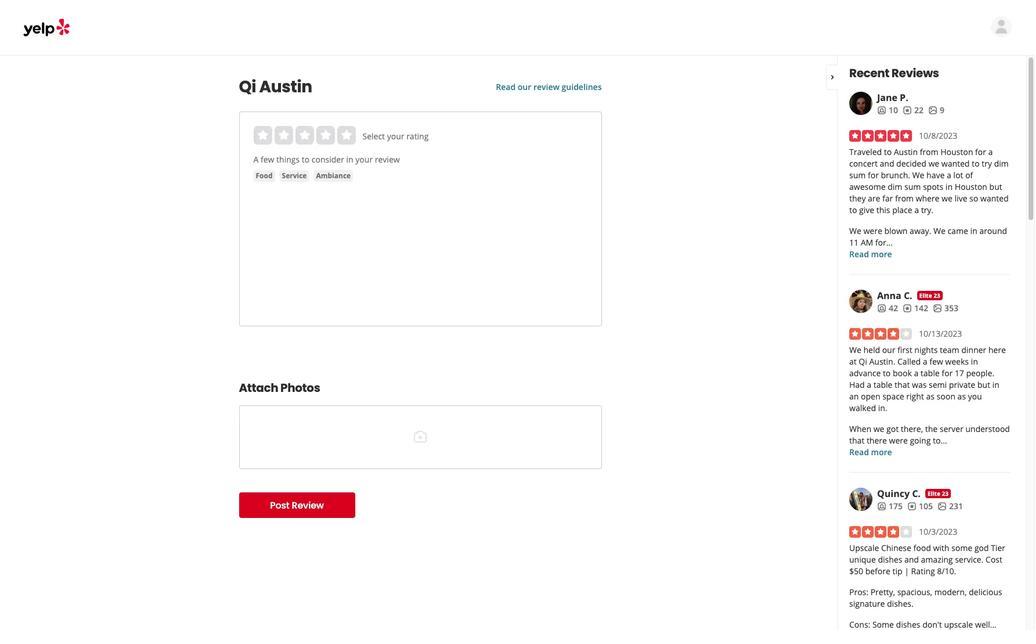 Task type: locate. For each thing, give the bounding box(es) containing it.
elite 23 up 142
[[920, 291, 940, 300]]

a few things to consider in your review
[[253, 154, 400, 165]]

0 horizontal spatial sum
[[849, 170, 866, 181]]

1 vertical spatial read more button
[[849, 447, 892, 458]]

wanted right so on the right top of page
[[981, 193, 1009, 204]]

2 vertical spatial read
[[849, 447, 869, 458]]

elite 23 link for anna c.
[[917, 291, 943, 300]]

1 horizontal spatial as
[[958, 391, 966, 402]]

1 vertical spatial read
[[849, 249, 869, 260]]

tier
[[991, 542, 1006, 553]]

1 horizontal spatial review
[[534, 81, 560, 92]]

0 vertical spatial few
[[261, 154, 274, 165]]

1 read more from the top
[[849, 249, 892, 260]]

table up semi
[[921, 368, 940, 379]]

to down austin.
[[883, 368, 891, 379]]

2 vertical spatial photos element
[[938, 501, 963, 512]]

dinner
[[962, 344, 987, 355]]

got
[[887, 423, 899, 434]]

to down they
[[849, 204, 857, 215]]

a up open
[[867, 379, 872, 390]]

from
[[920, 146, 939, 157], [895, 193, 914, 204]]

your left the rating
[[387, 131, 404, 142]]

were
[[864, 225, 882, 236], [889, 435, 908, 446]]

1 horizontal spatial 23
[[942, 489, 949, 498]]

elite 23 link up 142
[[917, 291, 943, 300]]

far
[[883, 193, 893, 204]]

16 photos v2 image left 353
[[933, 304, 942, 313]]

that inside when we got there, the server understood that there were going to…
[[849, 435, 865, 446]]

photos element for quincy c.
[[938, 501, 963, 512]]

but down try
[[990, 181, 1002, 192]]

as
[[926, 391, 935, 402], [958, 391, 966, 402]]

read more
[[849, 249, 892, 260], [849, 447, 892, 458]]

read more down the am
[[849, 249, 892, 260]]

0 vertical spatial photos element
[[928, 105, 945, 116]]

dim right try
[[994, 158, 1009, 169]]

ambiance
[[316, 171, 351, 181]]

a down "nights"
[[923, 356, 928, 367]]

read more down there
[[849, 447, 892, 458]]

read more button
[[849, 249, 892, 260], [849, 447, 892, 458]]

and up |
[[905, 554, 919, 565]]

chinese
[[881, 542, 912, 553]]

1 vertical spatial 23
[[942, 489, 949, 498]]

p.
[[900, 91, 909, 104]]

2 friends element from the top
[[877, 303, 898, 314]]

reviews element right 42
[[903, 303, 928, 314]]

in down dinner
[[971, 356, 978, 367]]

we down decided
[[913, 170, 925, 181]]

2 4 star rating image from the top
[[849, 526, 912, 538]]

0 vertical spatial elite 23 link
[[917, 291, 943, 300]]

1 friends element from the top
[[877, 105, 898, 116]]

2 vertical spatial for
[[942, 368, 953, 379]]

2 vertical spatial reviews element
[[908, 501, 933, 512]]

c. for anna c.
[[904, 289, 913, 302]]

0 vertical spatial 23
[[934, 291, 940, 300]]

reviews element containing 142
[[903, 303, 928, 314]]

1 vertical spatial 16 review v2 image
[[903, 304, 912, 313]]

our up austin.
[[882, 344, 896, 355]]

0 vertical spatial qi
[[239, 75, 256, 98]]

4 star rating image
[[849, 328, 912, 340], [849, 526, 912, 538]]

we up at
[[849, 344, 862, 355]]

1 horizontal spatial from
[[920, 146, 939, 157]]

0 horizontal spatial 23
[[934, 291, 940, 300]]

1 horizontal spatial your
[[387, 131, 404, 142]]

but down people.
[[978, 379, 991, 390]]

soon
[[937, 391, 956, 402]]

close sidebar icon image
[[828, 72, 837, 82], [828, 72, 837, 82]]

0 horizontal spatial austin
[[259, 75, 312, 98]]

when
[[849, 423, 872, 434]]

16 photos v2 image for quincy c.
[[938, 502, 947, 511]]

as down semi
[[926, 391, 935, 402]]

friends element down jane
[[877, 105, 898, 116]]

austin up decided
[[894, 146, 918, 157]]

231
[[949, 501, 963, 512]]

review left guidelines
[[534, 81, 560, 92]]

we up "11"
[[849, 225, 862, 236]]

1 read more button from the top
[[849, 249, 892, 260]]

2 read more button from the top
[[849, 447, 892, 458]]

read more button for there
[[849, 447, 892, 458]]

c. right anna
[[904, 289, 913, 302]]

0 horizontal spatial we
[[874, 423, 885, 434]]

dim
[[994, 158, 1009, 169], [888, 181, 903, 192]]

elite 23 up the 105
[[928, 489, 949, 498]]

more for were
[[871, 447, 892, 458]]

unique
[[849, 554, 876, 565]]

read for traveled
[[849, 249, 869, 260]]

16 review v2 image for quincy
[[908, 502, 917, 511]]

sum
[[849, 170, 866, 181], [905, 181, 921, 192]]

and up brunch.
[[880, 158, 894, 169]]

table
[[921, 368, 940, 379], [874, 379, 893, 390]]

that inside we held our first nights team dinner here at qi austin. called a few weeks in advance to book a table for 17 people. had a table that was semi private but in an open space right as soon as you walked in.
[[895, 379, 910, 390]]

that down book
[[895, 379, 910, 390]]

consider
[[312, 154, 344, 165]]

review down select your rating
[[375, 154, 400, 165]]

0 vertical spatial houston
[[941, 146, 973, 157]]

semi
[[929, 379, 947, 390]]

2 horizontal spatial we
[[942, 193, 953, 204]]

service.
[[955, 554, 984, 565]]

1 vertical spatial elite 23
[[928, 489, 949, 498]]

$50
[[849, 566, 863, 577]]

23 up 10/13/2023 at the bottom of the page
[[934, 291, 940, 300]]

105
[[919, 501, 933, 512]]

1 vertical spatial more
[[871, 447, 892, 458]]

dim down brunch.
[[888, 181, 903, 192]]

blown
[[885, 225, 908, 236]]

rating
[[911, 566, 935, 577]]

1 vertical spatial from
[[895, 193, 914, 204]]

photos element containing 353
[[933, 303, 959, 314]]

16 friends v2 image left 175
[[877, 502, 887, 511]]

sum down concert
[[849, 170, 866, 181]]

photos element
[[928, 105, 945, 116], [933, 303, 959, 314], [938, 501, 963, 512]]

1 horizontal spatial few
[[930, 356, 943, 367]]

a up was
[[914, 368, 919, 379]]

0 horizontal spatial were
[[864, 225, 882, 236]]

1 vertical spatial and
[[905, 554, 919, 565]]

1 vertical spatial reviews element
[[903, 303, 928, 314]]

were down got
[[889, 435, 908, 446]]

4 star rating image up held
[[849, 328, 912, 340]]

elite 23
[[920, 291, 940, 300], [928, 489, 949, 498]]

we
[[913, 170, 925, 181], [849, 225, 862, 236], [934, 225, 946, 236], [849, 344, 862, 355]]

wanted
[[942, 158, 970, 169], [981, 193, 1009, 204]]

1 vertical spatial our
[[882, 344, 896, 355]]

0 vertical spatial dim
[[994, 158, 1009, 169]]

1 4 star rating image from the top
[[849, 328, 912, 340]]

austin
[[259, 75, 312, 98], [894, 146, 918, 157]]

1 16 friends v2 image from the top
[[877, 304, 887, 313]]

reviews
[[892, 65, 939, 81]]

1 vertical spatial read more
[[849, 447, 892, 458]]

traveled to austin from houston for a concert and decided we wanted to try dim sum for brunch. we have a lot of awesome dim sum spots in houston but they are far from where we live so wanted to give this place a try.
[[849, 146, 1009, 215]]

2 vertical spatial 16 photos v2 image
[[938, 502, 947, 511]]

2 read more from the top
[[849, 447, 892, 458]]

understood
[[966, 423, 1010, 434]]

friends element down anna
[[877, 303, 898, 314]]

more down there
[[871, 447, 892, 458]]

1 vertical spatial elite
[[928, 489, 941, 498]]

friends element containing 42
[[877, 303, 898, 314]]

2 16 friends v2 image from the top
[[877, 502, 887, 511]]

few down "nights"
[[930, 356, 943, 367]]

qi austin link
[[239, 75, 468, 98]]

in
[[346, 154, 353, 165], [946, 181, 953, 192], [970, 225, 978, 236], [971, 356, 978, 367], [993, 379, 1000, 390]]

elite 23 for quincy c.
[[928, 489, 949, 498]]

read more for there
[[849, 447, 892, 458]]

0 vertical spatial read more
[[849, 249, 892, 260]]

0 horizontal spatial and
[[880, 158, 894, 169]]

10/8/2023
[[919, 130, 958, 141]]

16 friends v2 image
[[877, 304, 887, 313], [877, 502, 887, 511]]

1 horizontal spatial sum
[[905, 181, 921, 192]]

reviews element right 175
[[908, 501, 933, 512]]

4 star rating image for anna
[[849, 328, 912, 340]]

attach photos
[[239, 380, 320, 396]]

anna
[[877, 289, 902, 302]]

things
[[276, 154, 300, 165]]

0 vertical spatial elite 23
[[920, 291, 940, 300]]

in right consider
[[346, 154, 353, 165]]

photos element right 142
[[933, 303, 959, 314]]

16 review v2 image right 42
[[903, 304, 912, 313]]

0 vertical spatial but
[[990, 181, 1002, 192]]

elite 23 link up the 105
[[925, 489, 951, 498]]

0 horizontal spatial for
[[868, 170, 879, 181]]

more
[[871, 249, 892, 260], [871, 447, 892, 458]]

elite 23 for anna c.
[[920, 291, 940, 300]]

we inside we held our first nights team dinner here at qi austin. called a few weeks in advance to book a table for 17 people. had a table that was semi private but in an open space right as soon as you walked in.
[[849, 344, 862, 355]]

23 up 10/3/2023
[[942, 489, 949, 498]]

1 vertical spatial we
[[942, 193, 953, 204]]

22
[[915, 105, 924, 116]]

elite 23 link for quincy c.
[[925, 489, 951, 498]]

16 friends v2 image
[[877, 106, 887, 115]]

2 vertical spatial 16 review v2 image
[[908, 502, 917, 511]]

pros: pretty, spacious, modern, delicious signature dishes.
[[849, 586, 1002, 609]]

1 horizontal spatial were
[[889, 435, 908, 446]]

1 horizontal spatial for
[[942, 368, 953, 379]]

reviews element
[[903, 105, 924, 116], [903, 303, 928, 314], [908, 501, 933, 512]]

you
[[968, 391, 982, 402]]

elite up 142
[[920, 291, 932, 300]]

read more for 11
[[849, 249, 892, 260]]

2 horizontal spatial for
[[975, 146, 986, 157]]

houston down of
[[955, 181, 987, 192]]

qi austin
[[239, 75, 312, 98]]

and inside the upscale chinese food with some god tier unique dishes and amazing service. cost $50 before tip | rating 8/10.
[[905, 554, 919, 565]]

0 vertical spatial 16 review v2 image
[[903, 106, 912, 115]]

awesome
[[849, 181, 886, 192]]

when we got there, the server understood that there were going to…
[[849, 423, 1010, 446]]

pretty,
[[871, 586, 895, 597]]

1 vertical spatial dim
[[888, 181, 903, 192]]

2 as from the left
[[958, 391, 966, 402]]

were up the am
[[864, 225, 882, 236]]

0 vertical spatial sum
[[849, 170, 866, 181]]

book
[[893, 368, 912, 379]]

but
[[990, 181, 1002, 192], [978, 379, 991, 390]]

jeremy m. image
[[991, 16, 1012, 37]]

few right a
[[261, 154, 274, 165]]

recent reviews
[[849, 65, 939, 81]]

0 horizontal spatial our
[[518, 81, 531, 92]]

16 review v2 image
[[903, 106, 912, 115], [903, 304, 912, 313], [908, 502, 917, 511]]

0 vertical spatial austin
[[259, 75, 312, 98]]

reviews element containing 105
[[908, 501, 933, 512]]

0 horizontal spatial wanted
[[942, 158, 970, 169]]

were inside when we got there, the server understood that there were going to…
[[889, 435, 908, 446]]

0 vertical spatial and
[[880, 158, 894, 169]]

signature
[[849, 598, 885, 609]]

read more button down there
[[849, 447, 892, 458]]

photo of quincy c. image
[[849, 488, 873, 511]]

for up try
[[975, 146, 986, 157]]

photos element right 22
[[928, 105, 945, 116]]

houston up lot
[[941, 146, 973, 157]]

None radio
[[253, 126, 272, 145], [337, 126, 356, 145], [253, 126, 272, 145], [337, 126, 356, 145]]

1 vertical spatial for
[[868, 170, 879, 181]]

for…
[[875, 237, 893, 248]]

0 vertical spatial from
[[920, 146, 939, 157]]

wanted up lot
[[942, 158, 970, 169]]

in inside we were blown away. we came in around 11 am for…
[[970, 225, 978, 236]]

table up space
[[874, 379, 893, 390]]

austin up "rating" element
[[259, 75, 312, 98]]

elite for anna c.
[[920, 291, 932, 300]]

and inside traveled to austin from houston for a concert and decided we wanted to try dim sum for brunch. we have a lot of awesome dim sum spots in houston but they are far from where we live so wanted to give this place a try.
[[880, 158, 894, 169]]

more down for…
[[871, 249, 892, 260]]

photos element right the 105
[[938, 501, 963, 512]]

for left 17
[[942, 368, 953, 379]]

0 vertical spatial were
[[864, 225, 882, 236]]

16 review v2 image left the 105
[[908, 502, 917, 511]]

for up awesome
[[868, 170, 879, 181]]

0 vertical spatial more
[[871, 249, 892, 260]]

16 photos v2 image
[[928, 106, 938, 115], [933, 304, 942, 313], [938, 502, 947, 511]]

0 horizontal spatial your
[[356, 154, 373, 165]]

modern,
[[935, 586, 967, 597]]

from up 'place'
[[895, 193, 914, 204]]

1 vertical spatial 16 photos v2 image
[[933, 304, 942, 313]]

0 vertical spatial c.
[[904, 289, 913, 302]]

friends element containing 10
[[877, 105, 898, 116]]

2 more from the top
[[871, 447, 892, 458]]

lot
[[954, 170, 963, 181]]

1 horizontal spatial we
[[929, 158, 940, 169]]

space
[[883, 391, 904, 402]]

1 vertical spatial friends element
[[877, 303, 898, 314]]

4 star rating image for quincy
[[849, 526, 912, 538]]

16 friends v2 image left 42
[[877, 304, 887, 313]]

c. up the 105
[[912, 487, 921, 500]]

0 vertical spatial read more button
[[849, 249, 892, 260]]

0 horizontal spatial as
[[926, 391, 935, 402]]

qi
[[239, 75, 256, 98], [859, 356, 867, 367]]

food
[[256, 171, 273, 181]]

16 review v2 image for anna
[[903, 304, 912, 313]]

that down when
[[849, 435, 865, 446]]

0 horizontal spatial from
[[895, 193, 914, 204]]

3 friends element from the top
[[877, 501, 903, 512]]

we up the have
[[929, 158, 940, 169]]

1 vertical spatial that
[[849, 435, 865, 446]]

austin inside traveled to austin from houston for a concert and decided we wanted to try dim sum for brunch. we have a lot of awesome dim sum spots in houston but they are far from where we live so wanted to give this place a try.
[[894, 146, 918, 157]]

1 vertical spatial elite 23 link
[[925, 489, 951, 498]]

1 vertical spatial 16 friends v2 image
[[877, 502, 887, 511]]

attach
[[239, 380, 278, 396]]

from down 10/8/2023
[[920, 146, 939, 157]]

0 horizontal spatial table
[[874, 379, 893, 390]]

1 vertical spatial austin
[[894, 146, 918, 157]]

0 horizontal spatial review
[[375, 154, 400, 165]]

we up there
[[874, 423, 885, 434]]

1 horizontal spatial that
[[895, 379, 910, 390]]

1 horizontal spatial dim
[[994, 158, 1009, 169]]

that
[[895, 379, 910, 390], [849, 435, 865, 446]]

1 horizontal spatial wanted
[[981, 193, 1009, 204]]

our left guidelines
[[518, 81, 531, 92]]

we left live
[[942, 193, 953, 204]]

place
[[893, 204, 913, 215]]

photo of anna c. image
[[849, 290, 873, 313]]

23 for quincy c.
[[942, 489, 949, 498]]

1 vertical spatial c.
[[912, 487, 921, 500]]

read more button down the am
[[849, 249, 892, 260]]

0 horizontal spatial qi
[[239, 75, 256, 98]]

elite up the 105
[[928, 489, 941, 498]]

to down the 5 star rating image
[[884, 146, 892, 157]]

0 horizontal spatial dim
[[888, 181, 903, 192]]

sum up where
[[905, 181, 921, 192]]

we
[[929, 158, 940, 169], [942, 193, 953, 204], [874, 423, 885, 434]]

1 horizontal spatial austin
[[894, 146, 918, 157]]

1 horizontal spatial table
[[921, 368, 940, 379]]

a left try.
[[915, 204, 919, 215]]

friends element
[[877, 105, 898, 116], [877, 303, 898, 314], [877, 501, 903, 512]]

2 vertical spatial friends element
[[877, 501, 903, 512]]

your
[[387, 131, 404, 142], [356, 154, 373, 165]]

your down select
[[356, 154, 373, 165]]

at
[[849, 356, 857, 367]]

1 more from the top
[[871, 249, 892, 260]]

1 vertical spatial table
[[874, 379, 893, 390]]

1 vertical spatial 4 star rating image
[[849, 526, 912, 538]]

friends element down quincy
[[877, 501, 903, 512]]

16 photos v2 image left 9
[[928, 106, 938, 115]]

1 horizontal spatial qi
[[859, 356, 867, 367]]

2 vertical spatial we
[[874, 423, 885, 434]]

friends element containing 175
[[877, 501, 903, 512]]

0 horizontal spatial that
[[849, 435, 865, 446]]

None radio
[[274, 126, 293, 145], [295, 126, 314, 145], [316, 126, 335, 145], [274, 126, 293, 145], [295, 126, 314, 145], [316, 126, 335, 145]]

0 vertical spatial 16 friends v2 image
[[877, 304, 887, 313]]

16 review v2 image left 22
[[903, 106, 912, 115]]

1 vertical spatial review
[[375, 154, 400, 165]]

in right came
[[970, 225, 978, 236]]

before
[[866, 566, 891, 577]]

16 photos v2 image left 231
[[938, 502, 947, 511]]

review
[[534, 81, 560, 92], [375, 154, 400, 165]]

as down private
[[958, 391, 966, 402]]

select
[[363, 131, 385, 142]]

we inside when we got there, the server understood that there were going to…
[[874, 423, 885, 434]]

few
[[261, 154, 274, 165], [930, 356, 943, 367]]

houston
[[941, 146, 973, 157], [955, 181, 987, 192]]

17
[[955, 368, 964, 379]]

0 vertical spatial for
[[975, 146, 986, 157]]

reviews element down p.
[[903, 105, 924, 116]]

in right the spots
[[946, 181, 953, 192]]

photos element containing 231
[[938, 501, 963, 512]]

for inside we held our first nights team dinner here at qi austin. called a few weeks in advance to book a table for 17 people. had a table that was semi private but in an open space right as soon as you walked in.
[[942, 368, 953, 379]]

photos element for anna c.
[[933, 303, 959, 314]]

4 star rating image up chinese
[[849, 526, 912, 538]]

1 vertical spatial few
[[930, 356, 943, 367]]



Task type: describe. For each thing, give the bounding box(es) containing it.
first
[[898, 344, 913, 355]]

rating
[[407, 131, 429, 142]]

cost
[[986, 554, 1003, 565]]

guidelines
[[562, 81, 602, 92]]

called
[[898, 356, 921, 367]]

0 horizontal spatial few
[[261, 154, 274, 165]]

we inside traveled to austin from houston for a concert and decided we wanted to try dim sum for brunch. we have a lot of awesome dim sum spots in houston but they are far from where we live so wanted to give this place a try.
[[913, 170, 925, 181]]

came
[[948, 225, 968, 236]]

delicious
[[969, 586, 1002, 597]]

10
[[889, 105, 898, 116]]

friends element for anna c.
[[877, 303, 898, 314]]

tip
[[893, 566, 903, 577]]

5 star rating image
[[849, 130, 912, 142]]

they
[[849, 193, 866, 204]]

175
[[889, 501, 903, 512]]

1 vertical spatial your
[[356, 154, 373, 165]]

9
[[940, 105, 945, 116]]

reviews element for quincy c.
[[908, 501, 933, 512]]

8/10.
[[937, 566, 956, 577]]

around
[[980, 225, 1007, 236]]

c. for quincy c.
[[912, 487, 921, 500]]

have
[[927, 170, 945, 181]]

the
[[925, 423, 938, 434]]

there
[[867, 435, 887, 446]]

attach photos image
[[413, 429, 427, 443]]

1 as from the left
[[926, 391, 935, 402]]

amazing
[[921, 554, 953, 565]]

0 vertical spatial our
[[518, 81, 531, 92]]

review
[[292, 498, 324, 512]]

0 vertical spatial 16 photos v2 image
[[928, 106, 938, 115]]

we held our first nights team dinner here at qi austin. called a few weeks in advance to book a table for 17 people. had a table that was semi private but in an open space right as soon as you walked in.
[[849, 344, 1006, 413]]

0 vertical spatial wanted
[[942, 158, 970, 169]]

dishes
[[878, 554, 903, 565]]

private
[[949, 379, 976, 390]]

photos element containing 9
[[928, 105, 945, 116]]

brunch.
[[881, 170, 910, 181]]

nights
[[915, 344, 938, 355]]

recent
[[849, 65, 890, 81]]

more for am
[[871, 249, 892, 260]]

try.
[[921, 204, 934, 215]]

1 vertical spatial wanted
[[981, 193, 1009, 204]]

in inside traveled to austin from houston for a concert and decided we wanted to try dim sum for brunch. we have a lot of awesome dim sum spots in houston but they are far from where we live so wanted to give this place a try.
[[946, 181, 953, 192]]

post review button
[[239, 492, 355, 518]]

jane
[[877, 91, 898, 104]]

in down people.
[[993, 379, 1000, 390]]

to right things
[[302, 154, 310, 165]]

but inside traveled to austin from houston for a concert and decided we wanted to try dim sum for brunch. we have a lot of awesome dim sum spots in houston but they are far from where we live so wanted to give this place a try.
[[990, 181, 1002, 192]]

traveled
[[849, 146, 882, 157]]

but inside we held our first nights team dinner here at qi austin. called a few weeks in advance to book a table for 17 people. had a table that was semi private but in an open space right as soon as you walked in.
[[978, 379, 991, 390]]

16 friends v2 image for anna c.
[[877, 304, 887, 313]]

our inside we held our first nights team dinner here at qi austin. called a few weeks in advance to book a table for 17 people. had a table that was semi private but in an open space right as soon as you walked in.
[[882, 344, 896, 355]]

food
[[914, 542, 931, 553]]

23 for anna c.
[[934, 291, 940, 300]]

10/3/2023
[[919, 526, 958, 537]]

try
[[982, 158, 992, 169]]

spots
[[923, 181, 944, 192]]

give
[[859, 204, 875, 215]]

away.
[[910, 225, 932, 236]]

photo of jane p. image
[[849, 92, 873, 115]]

with
[[933, 542, 950, 553]]

rating element
[[253, 126, 356, 145]]

right
[[907, 391, 924, 402]]

service
[[282, 171, 307, 181]]

qi inside we held our first nights team dinner here at qi austin. called a few weeks in advance to book a table for 17 people. had a table that was semi private but in an open space right as soon as you walked in.
[[859, 356, 867, 367]]

10/13/2023
[[919, 328, 962, 339]]

dishes.
[[887, 598, 914, 609]]

read our review guidelines link
[[496, 81, 602, 92]]

to inside we held our first nights team dinner here at qi austin. called a few weeks in advance to book a table for 17 people. had a table that was semi private but in an open space right as soon as you walked in.
[[883, 368, 891, 379]]

quincy c.
[[877, 487, 921, 500]]

here
[[989, 344, 1006, 355]]

had
[[849, 379, 865, 390]]

were inside we were blown away. we came in around 11 am for…
[[864, 225, 882, 236]]

pros:
[[849, 586, 869, 597]]

select your rating
[[363, 131, 429, 142]]

in.
[[878, 402, 888, 413]]

to left try
[[972, 158, 980, 169]]

few inside we held our first nights team dinner here at qi austin. called a few weeks in advance to book a table for 17 people. had a table that was semi private but in an open space right as soon as you walked in.
[[930, 356, 943, 367]]

server
[[940, 423, 964, 434]]

a up try
[[988, 146, 993, 157]]

reviews element for anna c.
[[903, 303, 928, 314]]

held
[[864, 344, 880, 355]]

0 vertical spatial review
[[534, 81, 560, 92]]

friends element for quincy c.
[[877, 501, 903, 512]]

read more button for 11
[[849, 249, 892, 260]]

photos
[[280, 380, 320, 396]]

0 vertical spatial read
[[496, 81, 516, 92]]

are
[[868, 193, 881, 204]]

upscale
[[849, 542, 879, 553]]

1 vertical spatial sum
[[905, 181, 921, 192]]

142
[[915, 303, 928, 314]]

anna c.
[[877, 289, 913, 302]]

read for we
[[849, 447, 869, 458]]

post
[[270, 498, 290, 512]]

1 vertical spatial houston
[[955, 181, 987, 192]]

elite for quincy c.
[[928, 489, 941, 498]]

was
[[912, 379, 927, 390]]

team
[[940, 344, 960, 355]]

quincy
[[877, 487, 910, 500]]

42
[[889, 303, 898, 314]]

a
[[253, 154, 259, 165]]

16 photos v2 image for anna c.
[[933, 304, 942, 313]]

some
[[952, 542, 973, 553]]

there,
[[901, 423, 923, 434]]

0 vertical spatial we
[[929, 158, 940, 169]]

0 vertical spatial your
[[387, 131, 404, 142]]

16 friends v2 image for quincy c.
[[877, 502, 887, 511]]

an
[[849, 391, 859, 402]]

11
[[849, 237, 859, 248]]

we left came
[[934, 225, 946, 236]]

open
[[861, 391, 881, 402]]

|
[[905, 566, 909, 577]]

austin.
[[869, 356, 896, 367]]

reviews element containing 22
[[903, 105, 924, 116]]

a left lot
[[947, 170, 952, 181]]

am
[[861, 237, 873, 248]]



Task type: vqa. For each thing, say whether or not it's contained in the screenshot.
'group'
no



